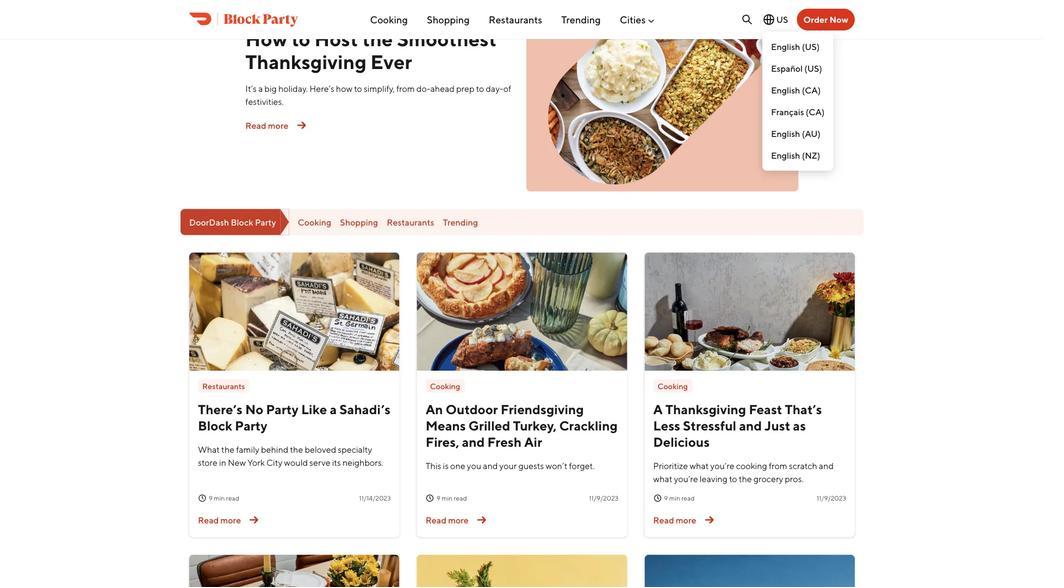 Task type: vqa. For each thing, say whether or not it's contained in the screenshot.
most
no



Task type: locate. For each thing, give the bounding box(es) containing it.
1 horizontal spatial a
[[330, 402, 337, 417]]

what
[[198, 444, 220, 455]]

1 horizontal spatial trending link
[[443, 217, 478, 227]]

1 horizontal spatial thanksgiving
[[665, 402, 746, 417]]

english for english (us)
[[771, 42, 800, 52]]

9 min read for a thanksgiving feast that's less stressful and just as delicious
[[664, 494, 695, 502]]

0 vertical spatial you're
[[710, 461, 734, 471]]

11/9/2023 down forget.
[[589, 494, 618, 502]]

thanksgiving up holiday.
[[245, 50, 367, 73]]

2 horizontal spatial trending link
[[561, 9, 601, 30]]

1 english from the top
[[771, 42, 800, 52]]

2 vertical spatial restaurants
[[202, 381, 245, 391]]

français (ca) button
[[762, 101, 833, 123]]

you're down prioritize
[[674, 474, 698, 484]]

read for an outdoor friendsgiving means grilled turkey, crackling fires, and fresh air
[[454, 494, 467, 502]]

time line image for a thanksgiving feast that's less stressful and just as delicious
[[653, 494, 662, 503]]

shopping link for middle restaurants link
[[340, 217, 378, 227]]

doordash block party link
[[181, 209, 289, 235]]

1 horizontal spatial shopping
[[427, 14, 470, 25]]

you're up "leaving"
[[710, 461, 734, 471]]

cooking link
[[370, 9, 408, 30], [298, 217, 331, 227], [426, 380, 465, 393], [653, 380, 692, 393]]

0 horizontal spatial from
[[396, 83, 415, 94]]

restaurants
[[489, 14, 542, 25], [387, 217, 434, 227], [202, 381, 245, 391]]

1 horizontal spatial 9 min read
[[436, 494, 467, 502]]

1 horizontal spatial time line image
[[653, 494, 662, 503]]

0 vertical spatial what
[[690, 461, 709, 471]]

and inside a thanksgiving feast that's less stressful and just as delicious
[[739, 418, 762, 434]]

won't
[[546, 461, 567, 471]]

how
[[245, 28, 287, 51]]

leaving
[[700, 474, 728, 484]]

a right like
[[330, 402, 337, 417]]

english down español
[[771, 85, 800, 95]]

2 9 from the left
[[436, 494, 440, 502]]

english (us) button
[[762, 36, 833, 58]]

the
[[362, 28, 393, 51], [221, 444, 234, 455], [290, 444, 303, 455], [739, 474, 752, 484]]

guests
[[518, 461, 544, 471]]

from inside prioritize what you're cooking from scratch and what you're leaving to the grocery pros.
[[769, 461, 787, 471]]

1 vertical spatial thanksgiving
[[665, 402, 746, 417]]

time line image
[[198, 494, 207, 503], [653, 494, 662, 503]]

time line image down store
[[198, 494, 207, 503]]

to
[[291, 28, 310, 51], [354, 83, 362, 94], [476, 83, 484, 94], [729, 474, 737, 484]]

read for there's no party like a sahadi's block party
[[198, 515, 219, 525]]

min for an outdoor friendsgiving means grilled turkey, crackling fires, and fresh air
[[442, 494, 453, 502]]

english inside english (ca) button
[[771, 85, 800, 95]]

restaurants for top restaurants link
[[489, 14, 542, 25]]

9 right time line icon at bottom left
[[436, 494, 440, 502]]

0 vertical spatial thanksgiving
[[245, 50, 367, 73]]

day-
[[486, 83, 503, 94]]

and down feast
[[739, 418, 762, 434]]

2 english from the top
[[771, 85, 800, 95]]

0 vertical spatial restaurants link
[[489, 9, 542, 30]]

0 horizontal spatial what
[[653, 474, 672, 484]]

read for a thanksgiving feast that's less stressful and just as delicious
[[681, 494, 695, 502]]

cxblog dd sahadis lead image
[[189, 253, 400, 371]]

and right scratch
[[819, 461, 834, 471]]

2 horizontal spatial read
[[681, 494, 695, 502]]

stressful
[[683, 418, 736, 434]]

9 min read for there's no party like a sahadi's block party
[[209, 494, 239, 502]]

1 vertical spatial party
[[266, 402, 299, 417]]

less
[[653, 418, 680, 434]]

thanksgiving
[[245, 50, 367, 73], [665, 402, 746, 417]]

store
[[198, 457, 218, 468]]

what the family behind the beloved specialty store in new york city would serve its neighbors.
[[198, 444, 383, 468]]

2 horizontal spatial 9 min read
[[664, 494, 695, 502]]

more
[[268, 120, 288, 130], [221, 515, 241, 525], [448, 515, 469, 525], [676, 515, 696, 525]]

to inside how to host the smoothest thanksgiving ever
[[291, 28, 310, 51]]

feast
[[749, 402, 782, 417]]

english down français
[[771, 129, 800, 139]]

9 min read down in
[[209, 494, 239, 502]]

thanksgiving inside how to host the smoothest thanksgiving ever
[[245, 50, 367, 73]]

1 vertical spatial shopping
[[340, 217, 378, 227]]

thanksgiving inside a thanksgiving feast that's less stressful and just as delicious
[[665, 402, 746, 417]]

english down english (au)
[[771, 150, 800, 161]]

and inside an outdoor friendsgiving means grilled turkey, crackling fires, and fresh air
[[462, 435, 485, 450]]

read for a thanksgiving feast that's less stressful and just as delicious
[[653, 515, 674, 525]]

restaurants for the bottom restaurants link
[[202, 381, 245, 391]]

a inside there's no party like a sahadi's block party
[[330, 402, 337, 417]]

9 down store
[[209, 494, 213, 502]]

1 horizontal spatial you're
[[710, 461, 734, 471]]

min
[[214, 494, 225, 502], [442, 494, 453, 502], [669, 494, 680, 502]]

ahead
[[430, 83, 455, 94]]

1 read from the left
[[226, 494, 239, 502]]

11/9/2023
[[589, 494, 618, 502], [817, 494, 846, 502]]

block inside there's no party like a sahadi's block party
[[198, 418, 232, 434]]

2 11/9/2023 from the left
[[817, 494, 846, 502]]

read down prioritize
[[681, 494, 695, 502]]

from
[[396, 83, 415, 94], [769, 461, 787, 471]]

1 9 from the left
[[209, 494, 213, 502]]

español (us) button
[[762, 58, 833, 79]]

3 min from the left
[[669, 494, 680, 502]]

min down prioritize
[[669, 494, 680, 502]]

english inside english (us) button
[[771, 42, 800, 52]]

2 horizontal spatial min
[[669, 494, 680, 502]]

2 horizontal spatial restaurants link
[[489, 9, 542, 30]]

grocery
[[754, 474, 783, 484]]

1 min from the left
[[214, 494, 225, 502]]

0 vertical spatial shopping
[[427, 14, 470, 25]]

prioritize what you're cooking from scratch and what you're leaving to the grocery pros.
[[653, 461, 834, 484]]

1 vertical spatial shopping link
[[340, 217, 378, 227]]

read right time line icon at bottom left
[[454, 494, 467, 502]]

1 9 min read from the left
[[209, 494, 239, 502]]

11/9/2023 for a thanksgiving feast that's less stressful and just as delicious
[[817, 494, 846, 502]]

(us) for english (us)
[[802, 42, 820, 52]]

0 vertical spatial (ca)
[[802, 85, 821, 95]]

9 down prioritize
[[664, 494, 668, 502]]

9 min read down prioritize
[[664, 494, 695, 502]]

and inside prioritize what you're cooking from scratch and what you're leaving to the grocery pros.
[[819, 461, 834, 471]]

(au)
[[802, 129, 820, 139]]

no
[[245, 402, 263, 417]]

(us) up español (us) button
[[802, 42, 820, 52]]

(ca) up the français (ca) button
[[802, 85, 821, 95]]

a
[[258, 83, 263, 94], [330, 402, 337, 417]]

english for english (nz)
[[771, 150, 800, 161]]

shopping
[[427, 14, 470, 25], [340, 217, 378, 227]]

2 vertical spatial party
[[235, 418, 267, 434]]

español
[[771, 63, 803, 74]]

trending link for top restaurants link's shopping 'link'
[[561, 9, 601, 30]]

you're
[[710, 461, 734, 471], [674, 474, 698, 484]]

english up español
[[771, 42, 800, 52]]

order now link
[[797, 9, 855, 30]]

3 9 min read from the left
[[664, 494, 695, 502]]

11/9/2023 down scratch
[[817, 494, 846, 502]]

shopping link for top restaurants link
[[427, 9, 470, 30]]

1 horizontal spatial trending
[[443, 217, 478, 227]]

globe line image
[[762, 13, 775, 26]]

2 horizontal spatial trending
[[561, 14, 601, 25]]

trending link
[[245, 6, 286, 19], [561, 9, 601, 30], [443, 217, 478, 227]]

from left do-
[[396, 83, 415, 94]]

the right 'host'
[[362, 28, 393, 51]]

the up in
[[221, 444, 234, 455]]

and
[[739, 418, 762, 434], [462, 435, 485, 450], [483, 461, 498, 471], [819, 461, 834, 471]]

0 horizontal spatial read
[[226, 494, 239, 502]]

1 time line image from the left
[[198, 494, 207, 503]]

1 vertical spatial block
[[198, 418, 232, 434]]

cities
[[620, 14, 646, 25]]

you
[[467, 461, 481, 471]]

read
[[226, 494, 239, 502], [454, 494, 467, 502], [681, 494, 695, 502]]

9 for an outdoor friendsgiving means grilled turkey, crackling fires, and fresh air
[[436, 494, 440, 502]]

1 vertical spatial restaurants
[[387, 217, 434, 227]]

doordash block party
[[189, 217, 276, 227]]

español (us)
[[771, 63, 822, 74]]

0 horizontal spatial restaurants
[[202, 381, 245, 391]]

block down there's
[[198, 418, 232, 434]]

0 vertical spatial shopping link
[[427, 9, 470, 30]]

arrow right image
[[293, 117, 310, 134], [245, 511, 263, 529], [473, 511, 490, 529], [701, 511, 718, 529]]

from up grocery
[[769, 461, 787, 471]]

0 horizontal spatial you're
[[674, 474, 698, 484]]

host
[[314, 28, 358, 51]]

festivities.
[[245, 96, 284, 107]]

english (us)
[[771, 42, 820, 52]]

1 horizontal spatial shopping link
[[427, 9, 470, 30]]

shopping link
[[427, 9, 470, 30], [340, 217, 378, 227]]

0 horizontal spatial time line image
[[198, 494, 207, 503]]

3 9 from the left
[[664, 494, 668, 502]]

party
[[255, 217, 276, 227], [266, 402, 299, 417], [235, 418, 267, 434]]

this
[[426, 461, 441, 471]]

and down the grilled
[[462, 435, 485, 450]]

1 horizontal spatial from
[[769, 461, 787, 471]]

1 horizontal spatial 9
[[436, 494, 440, 502]]

(ca)
[[802, 85, 821, 95], [806, 107, 825, 117]]

2 min from the left
[[442, 494, 453, 502]]

english inside the english (nz) button
[[771, 150, 800, 161]]

block
[[231, 217, 253, 227], [198, 418, 232, 434]]

what up "leaving"
[[690, 461, 709, 471]]

block right doordash
[[231, 217, 253, 227]]

the down cooking
[[739, 474, 752, 484]]

0 vertical spatial a
[[258, 83, 263, 94]]

this is one you and your guests won't forget.
[[426, 461, 595, 471]]

4 english from the top
[[771, 150, 800, 161]]

0 vertical spatial from
[[396, 83, 415, 94]]

1 vertical spatial a
[[330, 402, 337, 417]]

its
[[332, 457, 341, 468]]

1 horizontal spatial read
[[454, 494, 467, 502]]

read down new
[[226, 494, 239, 502]]

0 horizontal spatial shopping
[[340, 217, 378, 227]]

9 min read right time line icon at bottom left
[[436, 494, 467, 502]]

time line image down prioritize
[[653, 494, 662, 503]]

an
[[426, 402, 443, 417]]

0 vertical spatial party
[[255, 217, 276, 227]]

0 horizontal spatial 9 min read
[[209, 494, 239, 502]]

1 horizontal spatial restaurants
[[387, 217, 434, 227]]

0 horizontal spatial shopping link
[[340, 217, 378, 227]]

shopping for middle restaurants link
[[340, 217, 378, 227]]

0 horizontal spatial trending
[[250, 8, 281, 17]]

1 vertical spatial (us)
[[804, 63, 822, 74]]

thanksgiving up 'stressful'
[[665, 402, 746, 417]]

2 time line image from the left
[[653, 494, 662, 503]]

cooking
[[370, 14, 408, 25], [298, 217, 331, 227], [430, 381, 460, 391], [658, 381, 688, 391]]

scratch
[[789, 461, 817, 471]]

an outdoor friendsgiving means grilled turkey, crackling fires, and fresh air
[[426, 402, 618, 450]]

0 horizontal spatial min
[[214, 494, 225, 502]]

0 horizontal spatial 11/9/2023
[[589, 494, 618, 502]]

1 horizontal spatial 11/9/2023
[[817, 494, 846, 502]]

2 horizontal spatial restaurants
[[489, 14, 542, 25]]

(ca) up (au)
[[806, 107, 825, 117]]

1 vertical spatial restaurants link
[[387, 217, 434, 227]]

0 vertical spatial (us)
[[802, 42, 820, 52]]

min right time line icon at bottom left
[[442, 494, 453, 502]]

read more for an outdoor friendsgiving means grilled turkey, crackling fires, and fresh air
[[426, 515, 469, 525]]

a right it's
[[258, 83, 263, 94]]

min down in
[[214, 494, 225, 502]]

3 english from the top
[[771, 129, 800, 139]]

read
[[245, 120, 266, 130], [198, 515, 219, 525], [426, 515, 446, 525], [653, 515, 674, 525]]

0 horizontal spatial a
[[258, 83, 263, 94]]

0 vertical spatial restaurants
[[489, 14, 542, 25]]

1 vertical spatial from
[[769, 461, 787, 471]]

english inside english (au) button
[[771, 129, 800, 139]]

fresh
[[487, 435, 522, 450]]

how to host the smoothest thanksgiving ever link
[[245, 28, 497, 73]]

read more
[[245, 120, 288, 130], [198, 515, 241, 525], [426, 515, 469, 525], [653, 515, 696, 525]]

there's no party like a sahadi's block party
[[198, 402, 391, 434]]

9 for there's no party like a sahadi's block party
[[209, 494, 213, 502]]

2 read from the left
[[454, 494, 467, 502]]

1 11/9/2023 from the left
[[589, 494, 618, 502]]

1 horizontal spatial min
[[442, 494, 453, 502]]

what down prioritize
[[653, 474, 672, 484]]

outdoor
[[446, 402, 498, 417]]

3 read from the left
[[681, 494, 695, 502]]

new
[[228, 457, 246, 468]]

2 horizontal spatial 9
[[664, 494, 668, 502]]

time line image for there's no party like a sahadi's block party
[[198, 494, 207, 503]]

0 horizontal spatial thanksgiving
[[245, 50, 367, 73]]

do-
[[416, 83, 430, 94]]

11/9/2023 for an outdoor friendsgiving means grilled turkey, crackling fires, and fresh air
[[589, 494, 618, 502]]

to inside prioritize what you're cooking from scratch and what you're leaving to the grocery pros.
[[729, 474, 737, 484]]

(us) right español
[[804, 63, 822, 74]]

0 horizontal spatial 9
[[209, 494, 213, 502]]

cxblog dd thanksgiving mbz lead image
[[645, 253, 855, 371]]

more for a thanksgiving feast that's less stressful and just as delicious
[[676, 515, 696, 525]]

0 horizontal spatial restaurants link
[[198, 380, 249, 393]]

1 vertical spatial (ca)
[[806, 107, 825, 117]]

2 9 min read from the left
[[436, 494, 467, 502]]

party for no
[[266, 402, 299, 417]]



Task type: describe. For each thing, give the bounding box(es) containing it.
grilled
[[469, 418, 510, 434]]

read for there's no party like a sahadi's block party
[[226, 494, 239, 502]]

air
[[524, 435, 542, 450]]

1 vertical spatial you're
[[674, 474, 698, 484]]

(nz)
[[802, 150, 820, 161]]

beloved
[[305, 444, 336, 455]]

english (nz) button
[[762, 145, 833, 166]]

it's
[[245, 83, 257, 94]]

us
[[776, 14, 788, 25]]

would
[[284, 457, 308, 468]]

0 horizontal spatial trending link
[[245, 6, 286, 19]]

english (au) button
[[762, 123, 833, 145]]

english (au)
[[771, 129, 820, 139]]

english for english (au)
[[771, 129, 800, 139]]

english (ca) button
[[762, 79, 833, 101]]

the up would
[[290, 444, 303, 455]]

friendsgiving
[[501, 402, 584, 417]]

more for an outdoor friendsgiving means grilled turkey, crackling fires, and fresh air
[[448, 515, 469, 525]]

there's
[[198, 402, 243, 417]]

(us) for español (us)
[[804, 63, 822, 74]]

pros.
[[785, 474, 804, 484]]

fires,
[[426, 435, 459, 450]]

restaurants for middle restaurants link
[[387, 217, 434, 227]]

11/14/2023
[[359, 494, 391, 502]]

a thanksgiving feast that's less stressful and just as delicious
[[653, 402, 822, 450]]

prep
[[456, 83, 474, 94]]

a inside it's a big holiday. here's how to simplify, from do-ahead prep to day-of festivities.
[[258, 83, 263, 94]]

big
[[264, 83, 277, 94]]

trending for top restaurants link
[[561, 14, 601, 25]]

order
[[803, 14, 828, 25]]

1 horizontal spatial what
[[690, 461, 709, 471]]

from inside it's a big holiday. here's how to simplify, from do-ahead prep to day-of festivities.
[[396, 83, 415, 94]]

english (ca)
[[771, 85, 821, 95]]

just
[[765, 418, 790, 434]]

read more for there's no party like a sahadi's block party
[[198, 515, 241, 525]]

1 horizontal spatial restaurants link
[[387, 217, 434, 227]]

1 vertical spatial what
[[653, 474, 672, 484]]

now
[[829, 14, 848, 25]]

simplify,
[[364, 83, 395, 94]]

doordash
[[189, 217, 229, 227]]

read more for a thanksgiving feast that's less stressful and just as delicious
[[653, 515, 696, 525]]

how
[[336, 83, 352, 94]]

arrow right image for an outdoor friendsgiving means grilled turkey, crackling fires, and fresh air
[[473, 511, 490, 529]]

(ca) for français (ca)
[[806, 107, 825, 117]]

order now
[[803, 14, 848, 25]]

trending link for shopping 'link' corresponding to middle restaurants link
[[443, 217, 478, 227]]

0 vertical spatial block
[[231, 217, 253, 227]]

here's
[[310, 83, 334, 94]]

forget.
[[569, 461, 595, 471]]

smoothest
[[397, 28, 497, 51]]

sahadi's
[[339, 402, 391, 417]]

min for a thanksgiving feast that's less stressful and just as delicious
[[669, 494, 680, 502]]

that's
[[785, 402, 822, 417]]

it's a big holiday. here's how to simplify, from do-ahead prep to day-of festivities.
[[245, 83, 511, 107]]

delicious
[[653, 435, 710, 450]]

arrow right image for a thanksgiving feast that's less stressful and just as delicious
[[701, 511, 718, 529]]

a
[[653, 402, 663, 417]]

arrow right image for there's no party like a sahadi's block party
[[245, 511, 263, 529]]

time line image
[[426, 494, 434, 503]]

the inside how to host the smoothest thanksgiving ever
[[362, 28, 393, 51]]

english (nz)
[[771, 150, 820, 161]]

holiday.
[[278, 83, 308, 94]]

means
[[426, 418, 466, 434]]

and right 'you'
[[483, 461, 498, 471]]

behind
[[261, 444, 288, 455]]

trending for middle restaurants link
[[443, 217, 478, 227]]

as
[[793, 418, 806, 434]]

read for an outdoor friendsgiving means grilled turkey, crackling fires, and fresh air
[[426, 515, 446, 525]]

ever
[[371, 50, 412, 73]]

cxblog dd thanksgiving outside lead image
[[417, 253, 627, 371]]

9 min read for an outdoor friendsgiving means grilled turkey, crackling fires, and fresh air
[[436, 494, 467, 502]]

how to host the smoothest thanksgiving ever
[[245, 28, 497, 73]]

family
[[236, 444, 259, 455]]

2 vertical spatial restaurants link
[[198, 380, 249, 393]]

cxblog dd thanksgiving tips lead image
[[526, 0, 799, 192]]

cities link
[[620, 9, 655, 30]]

(ca) for english (ca)
[[802, 85, 821, 95]]

specialty
[[338, 444, 372, 455]]

is
[[443, 461, 449, 471]]

neighbors.
[[343, 457, 383, 468]]

min for there's no party like a sahadi's block party
[[214, 494, 225, 502]]

york
[[247, 457, 265, 468]]

your
[[499, 461, 517, 471]]

cooking
[[736, 461, 767, 471]]

serve
[[309, 457, 330, 468]]

one
[[450, 461, 465, 471]]

prioritize
[[653, 461, 688, 471]]

the inside prioritize what you're cooking from scratch and what you're leaving to the grocery pros.
[[739, 474, 752, 484]]

in
[[219, 457, 226, 468]]

party for block
[[255, 217, 276, 227]]

city
[[266, 457, 282, 468]]

français (ca)
[[771, 107, 825, 117]]

français
[[771, 107, 804, 117]]

like
[[301, 402, 327, 417]]

turkey,
[[513, 418, 557, 434]]

english for english (ca)
[[771, 85, 800, 95]]

of
[[503, 83, 511, 94]]

crackling
[[559, 418, 618, 434]]

doordash blog image
[[189, 12, 298, 27]]

more for there's no party like a sahadi's block party
[[221, 515, 241, 525]]

9 for a thanksgiving feast that's less stressful and just as delicious
[[664, 494, 668, 502]]

shopping for top restaurants link
[[427, 14, 470, 25]]



